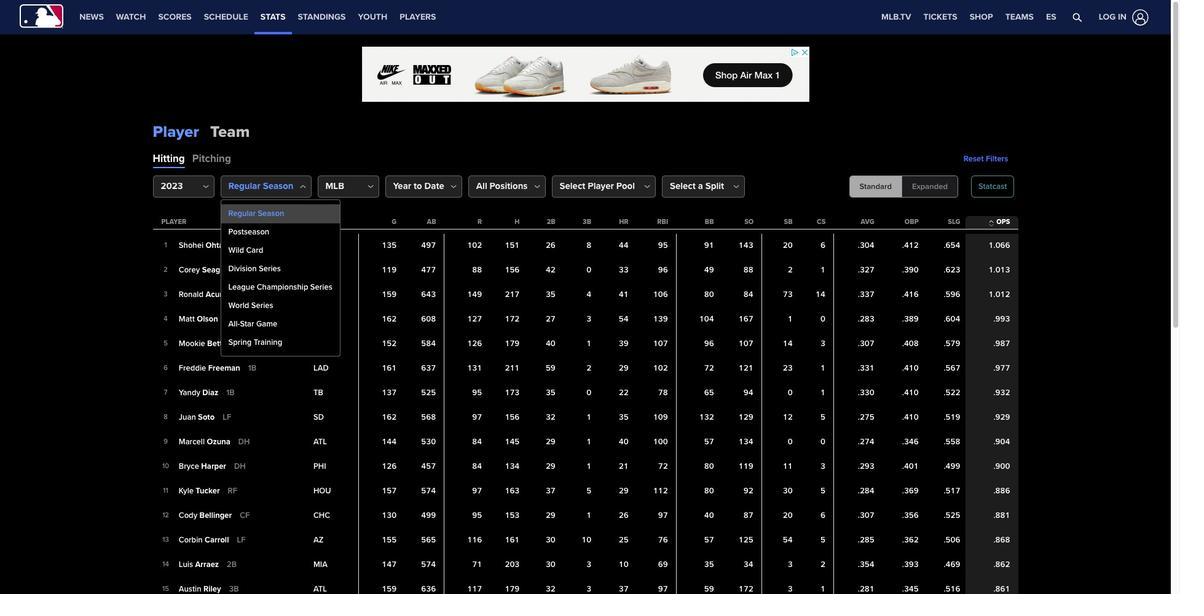 Task type: locate. For each thing, give the bounding box(es) containing it.
1 horizontal spatial 10 link
[[619, 561, 629, 570]]

2 .410 from the top
[[902, 388, 919, 398]]

84 left 145 link
[[472, 438, 482, 447]]

atl up phi
[[313, 438, 327, 447]]

spring
[[228, 338, 252, 348]]

5 left '.275'
[[820, 413, 825, 423]]

134 for 134 link to the left
[[505, 462, 520, 472]]

1 horizontal spatial 134
[[739, 438, 753, 447]]

secondary navigation element containing news
[[73, 0, 442, 34]]

obp button
[[902, 217, 921, 228]]

156 link down 151 link
[[505, 266, 520, 275]]

1 .307 from the top
[[858, 339, 874, 349]]

1 vertical spatial 126
[[382, 462, 396, 472]]

457
[[421, 462, 436, 472]]

2
[[788, 266, 793, 275], [164, 266, 168, 274], [586, 364, 591, 374], [820, 561, 825, 570]]

40 up 21 link
[[619, 438, 629, 447]]

1 3 link from the top
[[586, 315, 591, 325]]

1 link for 39
[[586, 339, 591, 349]]

2 atl from the top
[[313, 438, 327, 447]]

3 link for 10
[[586, 561, 591, 570]]

regular season
[[228, 209, 284, 219]]

29 link for 40
[[546, 438, 555, 447]]

40 left 87
[[704, 511, 714, 521]]

lf right soto
[[223, 413, 231, 423]]

2 left the corey
[[164, 266, 168, 274]]

159
[[382, 290, 396, 300]]

34
[[744, 561, 753, 570]]

2 156 link from the top
[[505, 413, 520, 423]]

126 up 131
[[467, 339, 482, 349]]

1 vertical spatial 4
[[164, 315, 168, 323]]

2 80 from the top
[[704, 462, 714, 472]]

wild card
[[228, 246, 263, 256]]

2 horizontal spatial 40
[[704, 511, 714, 521]]

1 162 from the top
[[382, 315, 396, 325]]

dh down postseason
[[238, 241, 249, 251]]

1 vertical spatial 134 link
[[505, 462, 520, 472]]

0 vertical spatial .307
[[858, 339, 874, 349]]

1 link for 21
[[586, 462, 591, 472]]

juan
[[179, 413, 196, 423]]

0 vertical spatial series
[[259, 264, 281, 274]]

574 for 157
[[421, 487, 436, 497]]

1 vertical spatial 30
[[546, 536, 555, 546]]

29 link for 21
[[546, 462, 555, 472]]

1 link for 35
[[586, 413, 591, 423]]

1 atl from the top
[[313, 290, 327, 300]]

39
[[619, 339, 629, 349]]

2 vertical spatial dh
[[234, 462, 246, 472]]

0 vertical spatial 1b
[[226, 315, 234, 324]]

0 vertical spatial 57 link
[[704, 438, 714, 447]]

hou
[[313, 487, 331, 497]]

dh for harper
[[234, 462, 246, 472]]

95 down rbi button
[[658, 241, 668, 251]]

1 574 from the top
[[421, 487, 436, 497]]

1 vertical spatial 119
[[739, 462, 753, 472]]

57 left 125
[[704, 536, 714, 546]]

1 horizontal spatial 4
[[586, 290, 591, 300]]

3 80 from the top
[[704, 487, 714, 497]]

156 link down 173 link
[[505, 413, 520, 423]]

1 vertical spatial 80
[[704, 462, 714, 472]]

0 vertical spatial 30
[[783, 487, 793, 497]]

1 vertical spatial 57
[[704, 536, 714, 546]]

2 right 59 link
[[586, 364, 591, 374]]

avg button
[[858, 217, 877, 228]]

95 for 35
[[472, 388, 482, 398]]

29 link down 37
[[546, 511, 555, 521]]

20 for 143
[[783, 241, 793, 251]]

88 up 84 link
[[744, 266, 753, 275]]

97 right 568
[[472, 413, 482, 423]]

156 link for 97
[[505, 413, 520, 423]]

1 horizontal spatial 40 link
[[619, 438, 629, 447]]

lf
[[223, 413, 231, 423], [237, 536, 246, 546]]

.567
[[944, 364, 960, 374]]

tucker
[[196, 487, 220, 496]]

11 right 119 link
[[783, 462, 793, 472]]

lad
[[313, 364, 329, 374]]

3 1 link from the top
[[586, 438, 591, 447]]

69
[[658, 561, 668, 570]]

35 up 27 link
[[546, 290, 555, 300]]

secondary navigation element
[[73, 0, 442, 34], [442, 0, 545, 34]]

96 up 106
[[658, 266, 668, 275]]

advertisement element
[[362, 47, 809, 102], [834, 114, 1018, 145]]

matt olson
[[179, 315, 218, 324]]

all-star game
[[228, 320, 277, 330]]

spring training
[[228, 338, 282, 348]]

132 link
[[699, 413, 714, 423]]

2 .307 from the top
[[858, 511, 874, 521]]

35 link
[[546, 290, 555, 300], [546, 388, 555, 398], [619, 413, 629, 423], [704, 561, 714, 570]]

1 vertical spatial 30 link
[[546, 561, 555, 570]]

96 up 72 "link"
[[704, 339, 714, 349]]

80 link for 119
[[704, 462, 714, 472]]

23
[[783, 364, 793, 374]]

80 link left 92
[[704, 487, 714, 497]]

ab
[[427, 218, 436, 226]]

135
[[382, 241, 396, 251]]

1 horizontal spatial 88
[[744, 266, 753, 275]]

rf up the world
[[237, 290, 246, 300]]

1 horizontal spatial 8
[[586, 241, 591, 251]]

1 vertical spatial 156
[[505, 413, 520, 423]]

.307 for .408
[[858, 339, 874, 349]]

153
[[505, 511, 520, 521]]

119 down 135 at the left of page
[[382, 266, 396, 275]]

44 link
[[619, 241, 629, 251]]

1 1 link from the top
[[586, 339, 591, 349]]

0 vertical spatial 156 link
[[505, 266, 520, 275]]

40 for rightmost 40 'link'
[[704, 511, 714, 521]]

107 link
[[739, 339, 753, 349]]

tickets link
[[917, 0, 963, 34]]

cs button
[[814, 217, 828, 228]]

slg
[[948, 218, 960, 226]]

134 link up 163 link
[[505, 462, 520, 472]]

hitting button
[[153, 150, 185, 168]]

corey seager
[[179, 265, 228, 275]]

2 vertical spatial rf
[[228, 487, 237, 496]]

1 20 from the top
[[783, 241, 793, 251]]

2 57 from the top
[[704, 536, 714, 546]]

40 link left 87
[[704, 511, 714, 521]]

72 down 100
[[658, 462, 668, 472]]

107 down 139
[[653, 339, 668, 349]]

advertisement element up reset
[[834, 114, 1018, 145]]

1 vertical spatial 156 link
[[505, 413, 520, 423]]

80 link
[[704, 290, 714, 300], [704, 462, 714, 472], [704, 487, 714, 497]]

161 up 203 link
[[505, 536, 520, 546]]

102 down the r
[[467, 241, 482, 251]]

cody
[[179, 511, 197, 521]]

134 up 119 link
[[739, 438, 753, 447]]

1 57 link from the top
[[704, 438, 714, 447]]

1b for freeman
[[248, 364, 256, 374]]

14
[[816, 290, 825, 300], [783, 339, 793, 349], [162, 561, 169, 569]]

1 80 from the top
[[704, 290, 714, 300]]

1b down spring training
[[248, 364, 256, 374]]

132
[[699, 413, 714, 423]]

0 vertical spatial 40
[[546, 339, 555, 349]]

1 vertical spatial advertisement element
[[834, 114, 1018, 145]]

0 vertical spatial 134
[[739, 438, 753, 447]]

1 30 link from the top
[[546, 536, 555, 546]]

22
[[619, 388, 629, 398]]

0 horizontal spatial 8
[[164, 414, 168, 422]]

80 for 119
[[704, 462, 714, 472]]

1 .410 from the top
[[902, 364, 919, 374]]

1 57 from the top
[[704, 438, 714, 447]]

cs
[[817, 218, 826, 226]]

1 horizontal spatial 102
[[653, 364, 668, 374]]

2b right arraez
[[227, 560, 237, 570]]

1 horizontal spatial 26
[[619, 511, 629, 521]]

1 vertical spatial lf
[[237, 536, 246, 546]]

.307 for .356
[[858, 511, 874, 521]]

0 vertical spatial 574
[[421, 487, 436, 497]]

95 up the 116
[[472, 511, 482, 521]]

162 down 137
[[382, 413, 396, 423]]

0 horizontal spatial lf
[[223, 413, 231, 423]]

1 horizontal spatial 107
[[739, 339, 753, 349]]

corbin
[[179, 536, 203, 546]]

11
[[783, 462, 793, 472], [163, 488, 168, 496]]

107 up the 121 "link"
[[739, 339, 753, 349]]

92 link
[[744, 487, 753, 497]]

76
[[658, 536, 668, 546]]

2 156 from the top
[[505, 413, 520, 423]]

0 horizontal spatial 40
[[546, 339, 555, 349]]

102 up 78
[[653, 364, 668, 374]]

7
[[164, 389, 167, 397]]

29 for 21
[[546, 462, 555, 472]]

.327
[[858, 266, 874, 275]]

0 vertical spatial 102
[[467, 241, 482, 251]]

1 vertical spatial 2b
[[227, 560, 237, 570]]

1 vertical spatial 161
[[505, 536, 520, 546]]

season
[[258, 209, 284, 219]]

1 vertical spatial 84
[[472, 438, 482, 447]]

30 right 92 link
[[783, 487, 793, 497]]

3b inside button
[[583, 218, 591, 226]]

5 left .285
[[820, 536, 825, 546]]

59 link
[[546, 364, 555, 374]]

5 1 link from the top
[[586, 511, 591, 521]]

series up game
[[251, 301, 273, 311]]

2 1 link from the top
[[586, 413, 591, 423]]

dh right harper
[[234, 462, 246, 472]]

35 link left 34
[[704, 561, 714, 570]]

0 vertical spatial 80 link
[[704, 290, 714, 300]]

40 for 40 'link' to the middle
[[619, 438, 629, 447]]

.506
[[944, 536, 960, 546]]

0 horizontal spatial 26
[[546, 241, 555, 251]]

team link
[[210, 123, 250, 142]]

2 vertical spatial 97
[[658, 511, 668, 521]]

1 vertical spatial 12
[[162, 512, 169, 520]]

3 80 link from the top
[[704, 487, 714, 497]]

2b
[[547, 218, 555, 226], [227, 560, 237, 570]]

84 for 40
[[472, 438, 482, 447]]

54
[[619, 315, 629, 325], [783, 536, 793, 546]]

0 horizontal spatial 72
[[658, 462, 668, 472]]

2 vertical spatial 80
[[704, 487, 714, 497]]

10 link down '25'
[[619, 561, 629, 570]]

1 vertical spatial 26
[[619, 511, 629, 521]]

.410 for .567
[[902, 364, 919, 374]]

.362
[[902, 536, 919, 546]]

57 for 125
[[704, 536, 714, 546]]

97 for 156
[[472, 413, 482, 423]]

8 left juan
[[164, 414, 168, 422]]

2 vertical spatial 14
[[162, 561, 169, 569]]

0 horizontal spatial 3b
[[229, 585, 239, 595]]

0 horizontal spatial 10
[[162, 463, 169, 471]]

in
[[1118, 12, 1127, 22]]

0 vertical spatial 8
[[586, 241, 591, 251]]

5 left .284
[[820, 487, 825, 497]]

1 vertical spatial 102
[[653, 364, 668, 374]]

80 link for 84
[[704, 290, 714, 300]]

3b up 8 link
[[583, 218, 591, 226]]

0 vertical spatial 11
[[783, 462, 793, 472]]

29 up 37
[[546, 462, 555, 472]]

3b
[[583, 218, 591, 226], [229, 585, 239, 595]]

54 right 125 link
[[783, 536, 793, 546]]

211 link
[[505, 364, 520, 374]]

40 link up 21 link
[[619, 438, 629, 447]]

1 156 from the top
[[505, 266, 520, 275]]

.389
[[902, 315, 919, 325]]

standard button
[[850, 176, 902, 197]]

.416
[[902, 290, 919, 300]]

11 left kyle
[[163, 488, 168, 496]]

26 link up 25 link
[[619, 511, 629, 521]]

1b
[[226, 315, 234, 324], [248, 364, 256, 374], [226, 388, 235, 398]]

152
[[382, 339, 396, 349]]

179
[[505, 339, 520, 349]]

2 secondary navigation element from the left
[[442, 0, 545, 34]]

phi
[[313, 462, 326, 472]]

dh for ozuna
[[238, 437, 250, 447]]

3 .410 from the top
[[902, 413, 919, 423]]

0 horizontal spatial 12
[[162, 512, 169, 520]]

0 vertical spatial 2b
[[547, 218, 555, 226]]

ronald acuna
[[179, 290, 229, 300]]

2 vertical spatial 40
[[704, 511, 714, 521]]

2 vertical spatial 40 link
[[704, 511, 714, 521]]

1 horizontal spatial 26 link
[[619, 511, 629, 521]]

29 link down 32 link
[[546, 438, 555, 447]]

30 for 69
[[546, 561, 555, 570]]

rf for tucker
[[228, 487, 237, 496]]

57 link down "132"
[[704, 438, 714, 447]]

1 vertical spatial 96
[[704, 339, 714, 349]]

tab list
[[153, 150, 282, 176]]

2 20 from the top
[[783, 511, 793, 521]]

2 574 from the top
[[421, 561, 436, 570]]

0 vertical spatial 162
[[382, 315, 396, 325]]

10 left bryce
[[162, 463, 169, 471]]

atl right the championship
[[313, 290, 327, 300]]

2 vertical spatial 6
[[820, 511, 825, 521]]

574 down the 565
[[421, 561, 436, 570]]

217 link
[[505, 290, 520, 300]]

1 horizontal spatial 96
[[704, 339, 714, 349]]

10 link left 25 link
[[582, 536, 591, 546]]

134 for the right 134 link
[[739, 438, 753, 447]]

1b right diaz
[[226, 388, 235, 398]]

162 for 568
[[382, 413, 396, 423]]

2 30 link from the top
[[546, 561, 555, 570]]

20 right 87
[[783, 511, 793, 521]]

20 for 87
[[783, 511, 793, 521]]

1 vertical spatial atl
[[313, 438, 327, 447]]

119 up 92
[[739, 462, 753, 472]]

5 for 156
[[820, 413, 825, 423]]

1 secondary navigation element from the left
[[73, 0, 442, 34]]

96
[[658, 266, 668, 275], [704, 339, 714, 349]]

.862
[[993, 561, 1010, 570]]

4 1 link from the top
[[586, 462, 591, 472]]

134 link up 119 link
[[739, 438, 753, 447]]

97 up 76
[[658, 511, 668, 521]]

40 up 59 link
[[546, 339, 555, 349]]

1 156 link from the top
[[505, 266, 520, 275]]

94 link
[[744, 388, 753, 398]]

35 link down the 59
[[546, 388, 555, 398]]

3b right "riley"
[[229, 585, 239, 595]]

major league baseball image
[[20, 4, 63, 29]]

1 vertical spatial rf
[[234, 339, 244, 349]]

1 vertical spatial 11
[[163, 488, 168, 496]]

2 up 73
[[788, 266, 793, 275]]

2 3 link from the top
[[586, 561, 591, 570]]

26 for 26 link to the bottom
[[619, 511, 629, 521]]

2 107 from the left
[[739, 339, 753, 349]]

20
[[783, 241, 793, 251], [783, 511, 793, 521]]

top navigation menu bar
[[0, 0, 1171, 34]]

1 horizontal spatial 72
[[704, 364, 714, 374]]

8 down 3b button
[[586, 241, 591, 251]]

97
[[472, 413, 482, 423], [472, 487, 482, 497], [658, 511, 668, 521]]

40 link up 59 link
[[546, 339, 555, 349]]

29 down 32 link
[[546, 438, 555, 447]]

1 vertical spatial dh
[[238, 437, 250, 447]]

mia
[[313, 561, 328, 570]]

137
[[382, 388, 396, 398]]

.410 left .522
[[902, 388, 919, 398]]

1 horizontal spatial 126
[[467, 339, 482, 349]]

series right the championship
[[310, 283, 332, 293]]

161 up 137
[[382, 364, 396, 374]]

84 for 21
[[472, 462, 482, 472]]

0 vertical spatial 96
[[658, 266, 668, 275]]

0 horizontal spatial 102
[[467, 241, 482, 251]]

sb
[[784, 218, 793, 226]]

1 80 link from the top
[[704, 290, 714, 300]]

1 horizontal spatial lf
[[237, 536, 246, 546]]

2 162 from the top
[[382, 413, 396, 423]]

kyle
[[179, 487, 194, 496]]

80 left 119 link
[[704, 462, 714, 472]]

0 vertical spatial 10 link
[[582, 536, 591, 546]]

106
[[653, 290, 668, 300]]

0 vertical spatial rf
[[237, 290, 246, 300]]

57 link for 125
[[704, 536, 714, 546]]

497
[[421, 241, 436, 251]]

.285
[[858, 536, 874, 546]]

109
[[653, 413, 668, 423]]

0 vertical spatial 156
[[505, 266, 520, 275]]

.307 up .285
[[858, 511, 874, 521]]

.410 for .519
[[902, 413, 919, 423]]

574 down 457
[[421, 487, 436, 497]]

lf for soto
[[223, 413, 231, 423]]

1 vertical spatial 1b
[[248, 364, 256, 374]]

1 vertical spatial .410
[[902, 388, 919, 398]]

163
[[505, 487, 520, 497]]

2 80 link from the top
[[704, 462, 714, 472]]

125
[[739, 536, 753, 546]]

80 link for 92
[[704, 487, 714, 497]]

bb button
[[702, 217, 716, 228]]

14 right 73
[[816, 290, 825, 300]]

97 left 163
[[472, 487, 482, 497]]

0 vertical spatial .410
[[902, 364, 919, 374]]

2 57 link from the top
[[704, 536, 714, 546]]

scores link
[[152, 0, 198, 34]]

57 link
[[704, 438, 714, 447], [704, 536, 714, 546]]

hr button
[[617, 217, 631, 228]]

14 left the "luis"
[[162, 561, 169, 569]]

1b down the world
[[226, 315, 234, 324]]

44
[[619, 241, 629, 251]]

95 down 131
[[472, 388, 482, 398]]

29 link down 21 link
[[619, 487, 629, 497]]

.410 up the .346
[[902, 413, 919, 423]]

35 down the 59
[[546, 388, 555, 398]]

80 link down '49' link
[[704, 290, 714, 300]]

2 left .354
[[820, 561, 825, 570]]

group containing standard
[[849, 176, 958, 198]]

84 down 88 link
[[744, 290, 753, 300]]

126 down 144
[[382, 462, 396, 472]]

54 link
[[619, 315, 629, 325]]

57 link left 125
[[704, 536, 714, 546]]

group
[[849, 176, 958, 198]]

0 vertical spatial 26
[[546, 241, 555, 251]]

0 horizontal spatial 119
[[382, 266, 396, 275]]

0 horizontal spatial 126
[[382, 462, 396, 472]]

dh right the ozuna
[[238, 437, 250, 447]]

49 link
[[704, 266, 714, 275]]

30 link right 161 "link"
[[546, 536, 555, 546]]

1 vertical spatial 574
[[421, 561, 436, 570]]

162 for 608
[[382, 315, 396, 325]]

.886
[[993, 487, 1010, 497]]

ohtani
[[206, 241, 230, 251]]

lf right "carroll"
[[237, 536, 246, 546]]

80 down '49' link
[[704, 290, 714, 300]]

0 vertical spatial 6
[[820, 241, 825, 251]]

30 right 161 "link"
[[546, 536, 555, 546]]

reset
[[964, 154, 984, 164]]

4 left matt
[[164, 315, 168, 323]]

2 horizontal spatial 40 link
[[704, 511, 714, 521]]

2 vertical spatial 95
[[472, 511, 482, 521]]

0 horizontal spatial 88
[[472, 266, 482, 275]]



Task type: vqa. For each thing, say whether or not it's contained in the screenshot.


Task type: describe. For each thing, give the bounding box(es) containing it.
luis arraez
[[179, 560, 219, 570]]

0 vertical spatial 72
[[704, 364, 714, 374]]

35 link up 27 link
[[546, 290, 555, 300]]

freeman
[[208, 364, 240, 374]]

5 for 161
[[820, 536, 825, 546]]

104 link
[[699, 315, 714, 325]]

3 link for 54
[[586, 315, 591, 325]]

.408
[[902, 339, 919, 349]]

log in button
[[1084, 6, 1151, 28]]

156 for 97
[[505, 413, 520, 423]]

shohei
[[179, 241, 204, 251]]

40 for the topmost 40 'link'
[[546, 339, 555, 349]]

corbin carroll
[[179, 536, 229, 546]]

0 horizontal spatial 134 link
[[505, 462, 520, 472]]

.390
[[902, 266, 919, 275]]

143
[[739, 241, 753, 251]]

series for division series
[[259, 264, 281, 274]]

1 vertical spatial 6
[[164, 365, 168, 373]]

29 for 26
[[546, 511, 555, 521]]

training
[[254, 338, 282, 348]]

bryce
[[179, 462, 199, 472]]

92
[[744, 487, 753, 497]]

austin
[[179, 585, 201, 595]]

.517
[[944, 487, 960, 497]]

atl for 144
[[313, 438, 327, 447]]

statcast
[[978, 182, 1007, 191]]

0 horizontal spatial 2b
[[227, 560, 237, 570]]

0 vertical spatial 40 link
[[546, 339, 555, 349]]

1b for olson
[[226, 315, 234, 324]]

mookie
[[179, 339, 205, 349]]

1 vertical spatial 14
[[783, 339, 793, 349]]

29 link up 22 link on the bottom right of the page
[[619, 364, 629, 374]]

.410 for .522
[[902, 388, 919, 398]]

0 horizontal spatial 96
[[658, 266, 668, 275]]

35 down 22 link on the bottom right of the page
[[619, 413, 629, 423]]

0 vertical spatial 119
[[382, 266, 396, 275]]

mlb.tv link
[[875, 0, 917, 34]]

574 for 147
[[421, 561, 436, 570]]

0 horizontal spatial 10 link
[[582, 536, 591, 546]]

olson
[[197, 315, 218, 324]]

dh for ohtani
[[238, 241, 249, 251]]

42
[[546, 266, 555, 275]]

8 link
[[586, 241, 591, 251]]

1 vertical spatial series
[[310, 283, 332, 293]]

167 link
[[739, 315, 753, 325]]

0 vertical spatial 126
[[467, 339, 482, 349]]

4 link
[[586, 290, 591, 300]]

97 for 163
[[472, 487, 482, 497]]

lf for carroll
[[237, 536, 246, 546]]

2b inside 2b button
[[547, 218, 555, 226]]

1.012
[[989, 290, 1010, 300]]

1 vertical spatial 3b
[[229, 585, 239, 595]]

30 link for 161
[[546, 536, 555, 546]]

157
[[382, 487, 396, 497]]

.337
[[858, 290, 874, 300]]

rf for acuna
[[237, 290, 246, 300]]

29 for 40
[[546, 438, 555, 447]]

ops button
[[989, 217, 1013, 231]]

.623
[[944, 266, 960, 275]]

1 horizontal spatial 119
[[739, 462, 753, 472]]

525
[[421, 388, 436, 398]]

5 left the mookie
[[164, 340, 168, 348]]

1 vertical spatial 54
[[783, 536, 793, 546]]

mlb.tv
[[881, 12, 911, 22]]

30 for 76
[[546, 536, 555, 546]]

standings
[[298, 12, 346, 22]]

172
[[505, 315, 520, 325]]

78
[[658, 388, 668, 398]]

series for world series
[[251, 301, 273, 311]]

.354
[[858, 561, 874, 570]]

1 horizontal spatial 12
[[783, 413, 793, 423]]

1.013
[[989, 266, 1010, 275]]

shop
[[970, 12, 993, 22]]

tertiary navigation element
[[875, 0, 1062, 34]]

5 for 163
[[820, 487, 825, 497]]

.654
[[944, 241, 960, 251]]

35 link down 22 link on the bottom right of the page
[[619, 413, 629, 423]]

6 for 151
[[820, 241, 825, 251]]

129
[[739, 413, 753, 423]]

1 link for 40
[[586, 438, 591, 447]]

0 vertical spatial 10
[[162, 463, 169, 471]]

0 horizontal spatial 161
[[382, 364, 396, 374]]

standard
[[860, 182, 892, 191]]

scores
[[158, 12, 192, 22]]

1b for diaz
[[226, 388, 235, 398]]

35 left 34
[[704, 561, 714, 570]]

seager
[[202, 265, 228, 275]]

29 up 22 link on the bottom right of the page
[[619, 364, 629, 374]]

5 link
[[586, 487, 591, 497]]

637
[[421, 364, 436, 374]]

freddie freeman
[[179, 364, 240, 374]]

1 vertical spatial 10 link
[[619, 561, 629, 570]]

163 link
[[505, 487, 520, 497]]

youth
[[358, 12, 387, 22]]

91
[[704, 241, 714, 251]]

26 for top 26 link
[[546, 241, 555, 251]]

1 horizontal spatial 134 link
[[739, 438, 753, 447]]

mookie betts
[[179, 339, 226, 349]]

juan soto
[[179, 413, 215, 423]]

91 link
[[704, 241, 714, 251]]

57 link for 134
[[704, 438, 714, 447]]

.579
[[944, 339, 960, 349]]

6 for 153
[[820, 511, 825, 521]]

5 right 37
[[586, 487, 591, 497]]

1 88 from the left
[[472, 266, 482, 275]]

1 link for 26
[[586, 511, 591, 521]]

80 for 84
[[704, 290, 714, 300]]

34 link
[[744, 561, 753, 570]]

95 for 29
[[472, 511, 482, 521]]

37
[[546, 487, 555, 497]]

147
[[382, 561, 396, 570]]

tab list containing hitting
[[153, 150, 282, 176]]

1 horizontal spatial 161
[[505, 536, 520, 546]]

2 88 from the left
[[744, 266, 753, 275]]

1 horizontal spatial advertisement element
[[834, 114, 1018, 145]]

9
[[164, 438, 168, 446]]

73
[[783, 290, 793, 300]]

teams
[[1005, 12, 1034, 22]]

2 horizontal spatial 14
[[816, 290, 825, 300]]

postseason
[[228, 228, 269, 237]]

49
[[704, 266, 714, 275]]

156 for 88
[[505, 266, 520, 275]]

29 down 21 link
[[619, 487, 629, 497]]

player button
[[159, 217, 189, 228]]

88 link
[[744, 266, 753, 275]]

hitting
[[153, 153, 185, 165]]

2b button
[[544, 217, 558, 228]]

sb button
[[781, 217, 795, 228]]

kyle tucker
[[179, 487, 220, 496]]

1 107 from the left
[[653, 339, 668, 349]]

.604
[[944, 315, 960, 325]]

stats table element
[[153, 216, 1018, 595]]

world series
[[228, 301, 273, 311]]

0 vertical spatial 84
[[744, 290, 753, 300]]

0 horizontal spatial 4
[[164, 315, 168, 323]]

ops
[[996, 218, 1010, 226]]

cf
[[240, 511, 250, 521]]

rf for betts
[[234, 339, 244, 349]]

chc
[[313, 511, 330, 521]]

29 link for 26
[[546, 511, 555, 521]]

atl for 159
[[313, 290, 327, 300]]

reset filters
[[964, 154, 1008, 164]]

1 horizontal spatial 10
[[582, 536, 591, 546]]

1 vertical spatial 72
[[658, 462, 668, 472]]

.412
[[902, 241, 919, 251]]

.525
[[944, 511, 960, 521]]

team
[[210, 123, 250, 142]]

156 link for 88
[[505, 266, 520, 275]]

203 link
[[505, 561, 520, 570]]

2 vertical spatial 10
[[619, 561, 629, 570]]

0 vertical spatial 26 link
[[546, 241, 555, 251]]

.401
[[902, 462, 919, 472]]

players
[[400, 12, 436, 22]]

0 vertical spatial advertisement element
[[362, 47, 809, 102]]

30 link for 203
[[546, 561, 555, 570]]

league
[[228, 283, 255, 293]]

80 for 92
[[704, 487, 714, 497]]

1 vertical spatial 8
[[164, 414, 168, 422]]

608
[[421, 315, 436, 325]]

1 vertical spatial 26 link
[[619, 511, 629, 521]]

2 link
[[586, 364, 591, 374]]

39 link
[[619, 339, 629, 349]]

100
[[653, 438, 668, 447]]

wild
[[228, 246, 244, 256]]

schedule link
[[198, 0, 254, 34]]

3b button
[[580, 217, 594, 228]]

regular
[[228, 209, 256, 219]]

0 vertical spatial 54
[[619, 315, 629, 325]]

stats
[[261, 12, 286, 22]]

57 for 134
[[704, 438, 714, 447]]

0 vertical spatial 95
[[658, 241, 668, 251]]

22 link
[[619, 388, 629, 398]]



